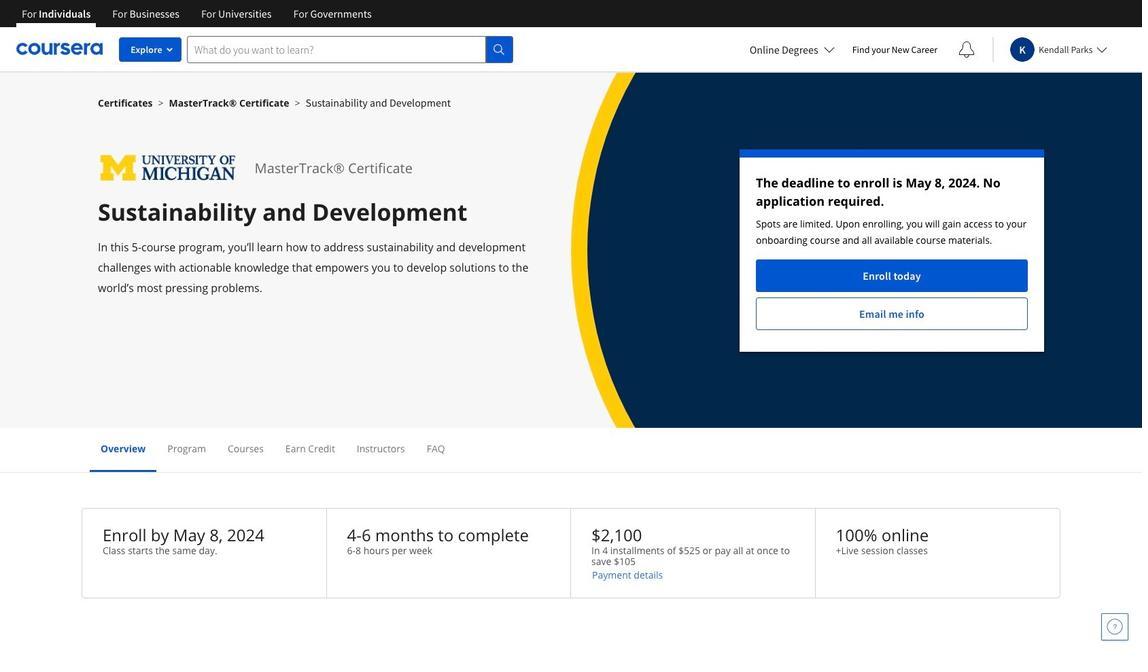 Task type: vqa. For each thing, say whether or not it's contained in the screenshot.
the left MACHINE
no



Task type: locate. For each thing, give the bounding box(es) containing it.
None search field
[[187, 36, 513, 63]]

status
[[740, 150, 1044, 352]]

banner navigation
[[11, 0, 382, 27]]

coursera image
[[16, 38, 103, 60]]

help center image
[[1107, 619, 1123, 636]]



Task type: describe. For each thing, give the bounding box(es) containing it.
university of michigan image
[[98, 150, 238, 187]]

What do you want to learn? text field
[[187, 36, 486, 63]]

certificate menu element
[[90, 428, 1052, 472]]



